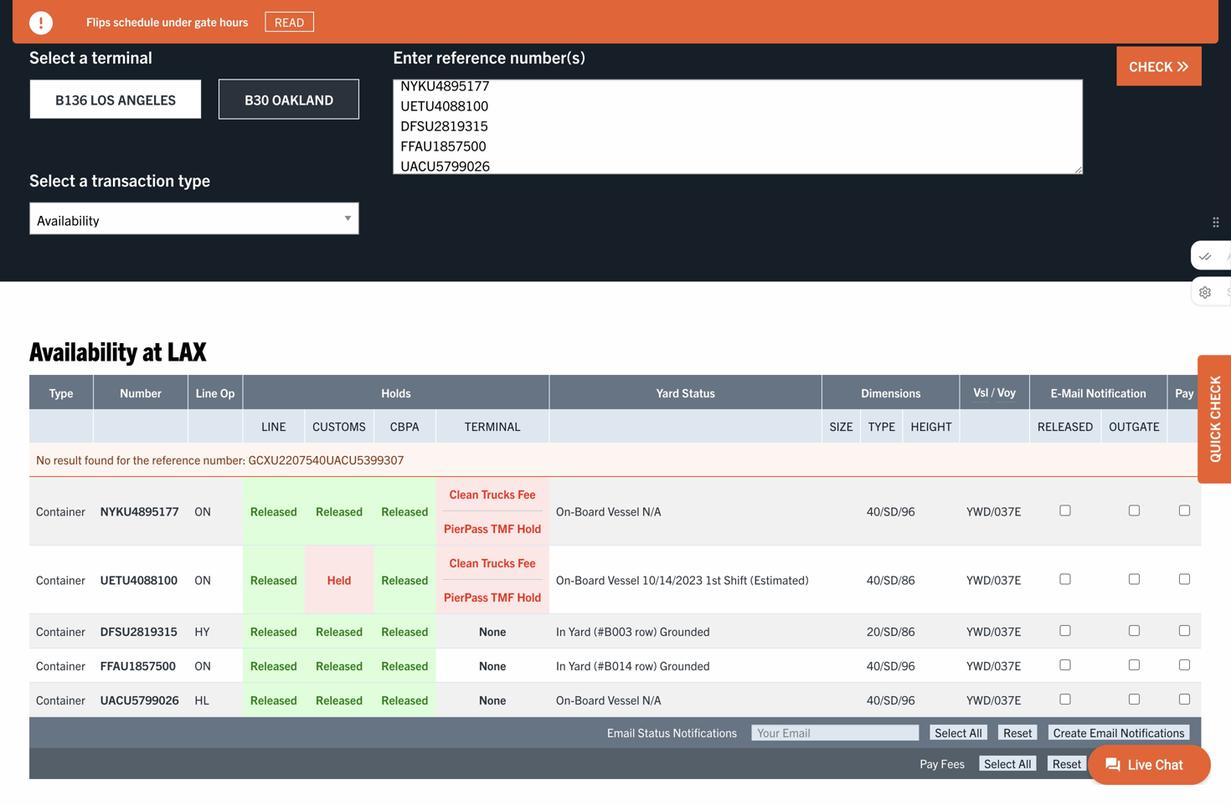 Task type: locate. For each thing, give the bounding box(es) containing it.
0 horizontal spatial reference
[[152, 452, 200, 467]]

uetu4088100
[[100, 573, 178, 588]]

in yard (#b003 row)            grounded
[[556, 624, 710, 639]]

2 vertical spatial 40/sd/96
[[867, 693, 915, 708]]

payments
[[1134, 756, 1184, 772]]

1 vertical spatial pierpass tmf hold
[[444, 590, 541, 605]]

on-board vessel 10/14/2023 1st shift (estimated)
[[556, 573, 809, 588]]

2 select from the top
[[29, 169, 75, 190]]

1 pierpass tmf hold from the top
[[444, 521, 541, 536]]

3 board from the top
[[575, 693, 605, 708]]

1 vertical spatial none
[[479, 658, 506, 673]]

0 vertical spatial n/a
[[642, 504, 662, 519]]

0 vertical spatial on-board vessel n/a
[[556, 504, 662, 519]]

voy
[[998, 384, 1016, 400]]

2 40/sd/96 from the top
[[867, 658, 915, 673]]

3 vessel from the top
[[608, 693, 640, 708]]

size
[[830, 419, 853, 434]]

1 vertical spatial a
[[79, 169, 88, 190]]

e-
[[1051, 385, 1062, 400]]

0 vertical spatial trucks
[[481, 487, 515, 502]]

0 vertical spatial board
[[575, 504, 605, 519]]

los
[[90, 91, 115, 108]]

status
[[682, 385, 715, 400], [638, 725, 670, 740]]

0 horizontal spatial check
[[1130, 57, 1176, 74]]

in left (#b014
[[556, 658, 566, 673]]

1 vertical spatial status
[[638, 725, 670, 740]]

3 40/sd/96 from the top
[[867, 693, 915, 708]]

0 vertical spatial row)
[[635, 624, 657, 639]]

0 vertical spatial clean
[[450, 487, 479, 502]]

10/14/2023
[[642, 573, 703, 588]]

1 vertical spatial hold
[[517, 590, 541, 605]]

quick check
[[1206, 376, 1223, 463]]

2 vertical spatial yard
[[569, 658, 591, 673]]

in yard (#b014 row)            grounded
[[556, 658, 710, 673]]

40/sd/96
[[867, 504, 915, 519], [867, 658, 915, 673], [867, 693, 915, 708]]

line op
[[196, 385, 235, 400]]

in left (#b003
[[556, 624, 566, 639]]

1 vessel from the top
[[608, 504, 640, 519]]

read link
[[265, 12, 314, 32]]

0 vertical spatial yard
[[657, 385, 679, 400]]

1 on from the top
[[195, 504, 211, 519]]

40/sd/96 for ffau1857500
[[867, 658, 915, 673]]

0 vertical spatial a
[[79, 46, 88, 67]]

cbpa
[[390, 419, 419, 434]]

reference right enter
[[436, 46, 506, 67]]

enter reference number(s)
[[393, 46, 586, 67]]

notifications
[[673, 725, 737, 740]]

1 vertical spatial fee
[[518, 555, 536, 570]]

container left dfsu2819315
[[36, 624, 85, 639]]

2 on-board vessel n/a from the top
[[556, 693, 662, 708]]

1 vertical spatial yard
[[569, 624, 591, 639]]

b136 los angeles
[[55, 91, 176, 108]]

a
[[79, 46, 88, 67], [79, 169, 88, 190]]

yard
[[657, 385, 679, 400], [569, 624, 591, 639], [569, 658, 591, 673]]

1 trucks from the top
[[481, 487, 515, 502]]

0 vertical spatial pierpass tmf hold
[[444, 521, 541, 536]]

1 vertical spatial on-board vessel n/a
[[556, 693, 662, 708]]

2 on from the top
[[195, 573, 211, 588]]

row)
[[635, 624, 657, 639], [635, 658, 657, 673]]

ywd/037e for uetu4088100
[[967, 573, 1021, 588]]

1 hold from the top
[[517, 521, 541, 536]]

number(s)
[[510, 46, 586, 67]]

0 vertical spatial status
[[682, 385, 715, 400]]

line
[[196, 385, 218, 400], [262, 419, 286, 434]]

grounded
[[660, 624, 710, 639], [660, 658, 710, 673]]

in
[[556, 624, 566, 639], [556, 658, 566, 673]]

for
[[116, 452, 130, 467]]

1 vertical spatial clean
[[450, 555, 479, 570]]

in for in yard (#b014 row)            grounded
[[556, 658, 566, 673]]

oakland
[[272, 91, 334, 108]]

fee for on-board vessel n/a
[[518, 487, 536, 502]]

vsl
[[974, 384, 989, 400]]

1 vertical spatial pay
[[920, 756, 938, 772]]

select left transaction
[[29, 169, 75, 190]]

0 vertical spatial pay
[[1176, 385, 1194, 400]]

2 container from the top
[[36, 573, 85, 588]]

pay left fees
[[920, 756, 938, 772]]

3 container from the top
[[36, 624, 85, 639]]

held
[[327, 573, 351, 588]]

yard status
[[657, 385, 715, 400]]

1 horizontal spatial line
[[262, 419, 286, 434]]

vessel
[[608, 504, 640, 519], [608, 573, 640, 588], [608, 693, 640, 708]]

found
[[85, 452, 114, 467]]

1 on- from the top
[[556, 504, 575, 519]]

on- for nyku4895177
[[556, 504, 575, 519]]

select for select a terminal
[[29, 46, 75, 67]]

board for nyku4895177
[[575, 504, 605, 519]]

40/sd/86
[[867, 573, 915, 588]]

0 horizontal spatial pay
[[920, 756, 938, 772]]

trucks for on-board vessel 10/14/2023 1st shift (estimated)
[[481, 555, 515, 570]]

2 tmf from the top
[[491, 590, 514, 605]]

hold for on-board vessel n/a
[[517, 521, 541, 536]]

hold
[[517, 521, 541, 536], [517, 590, 541, 605]]

trucks
[[481, 487, 515, 502], [481, 555, 515, 570]]

(#b003
[[594, 624, 632, 639]]

reference
[[436, 46, 506, 67], [152, 452, 200, 467]]

op
[[220, 385, 235, 400]]

1 vertical spatial in
[[556, 658, 566, 673]]

pay left quick check
[[1176, 385, 1194, 400]]

container left the uetu4088100
[[36, 573, 85, 588]]

ywd/037e for dfsu2819315
[[967, 624, 1021, 639]]

Your Email email field
[[752, 725, 919, 741]]

2 vertical spatial on-
[[556, 693, 575, 708]]

pierpass for on-board vessel 10/14/2023 1st shift (estimated)
[[444, 590, 488, 605]]

0 vertical spatial vessel
[[608, 504, 640, 519]]

40/sd/96 up your email email field
[[867, 693, 915, 708]]

notification
[[1086, 385, 1147, 400]]

grounded for in yard (#b014 row)            grounded
[[660, 658, 710, 673]]

quick check link
[[1198, 355, 1231, 484]]

line up gcxu2207540uacu5399307
[[262, 419, 286, 434]]

container for nyku4895177
[[36, 504, 85, 519]]

none for on-board vessel n/a
[[479, 693, 506, 708]]

2 vertical spatial vessel
[[608, 693, 640, 708]]

3 none from the top
[[479, 693, 506, 708]]

2 row) from the top
[[635, 658, 657, 673]]

availability
[[29, 334, 137, 367]]

1 pierpass from the top
[[444, 521, 488, 536]]

terminal
[[465, 419, 521, 434]]

0 vertical spatial on
[[195, 504, 211, 519]]

pay fees
[[920, 756, 965, 772]]

1 in from the top
[[556, 624, 566, 639]]

transaction
[[92, 169, 174, 190]]

1 vertical spatial n/a
[[642, 693, 662, 708]]

20/sd/86
[[867, 624, 915, 639]]

make payments
[[1104, 756, 1184, 772]]

2 pierpass tmf hold from the top
[[444, 590, 541, 605]]

4 ywd/037e from the top
[[967, 658, 1021, 673]]

2 fee from the top
[[518, 555, 536, 570]]

None checkbox
[[1060, 505, 1071, 516], [1129, 505, 1140, 516], [1060, 574, 1071, 585], [1060, 626, 1071, 637], [1060, 660, 1071, 671], [1179, 660, 1190, 671], [1060, 694, 1071, 705], [1129, 694, 1140, 705], [1060, 505, 1071, 516], [1129, 505, 1140, 516], [1060, 574, 1071, 585], [1060, 626, 1071, 637], [1060, 660, 1071, 671], [1179, 660, 1190, 671], [1060, 694, 1071, 705], [1129, 694, 1140, 705]]

solid image
[[29, 11, 53, 35], [1176, 60, 1190, 73]]

type down dimensions
[[869, 419, 896, 434]]

container down result
[[36, 504, 85, 519]]

1 ywd/037e from the top
[[967, 504, 1021, 519]]

container
[[36, 504, 85, 519], [36, 573, 85, 588], [36, 624, 85, 639], [36, 658, 85, 673], [36, 693, 85, 708]]

board
[[575, 504, 605, 519], [575, 573, 605, 588], [575, 693, 605, 708]]

e-mail notification
[[1051, 385, 1147, 400]]

on down no result found for the reference number: gcxu2207540uacu5399307
[[195, 504, 211, 519]]

1 n/a from the top
[[642, 504, 662, 519]]

a for terminal
[[79, 46, 88, 67]]

2 n/a from the top
[[642, 693, 662, 708]]

0 vertical spatial check
[[1130, 57, 1176, 74]]

0 horizontal spatial solid image
[[29, 11, 53, 35]]

1 horizontal spatial solid image
[[1176, 60, 1190, 73]]

a down flips
[[79, 46, 88, 67]]

1 vertical spatial vessel
[[608, 573, 640, 588]]

5 ywd/037e from the top
[[967, 693, 1021, 708]]

ywd/037e for nyku4895177
[[967, 504, 1021, 519]]

status for yard
[[682, 385, 715, 400]]

0 vertical spatial tmf
[[491, 521, 514, 536]]

1 vertical spatial 40/sd/96
[[867, 658, 915, 673]]

1 vertical spatial tmf
[[491, 590, 514, 605]]

0 vertical spatial select
[[29, 46, 75, 67]]

40/sd/96 up 40/sd/86 at the bottom of page
[[867, 504, 915, 519]]

container left uacu5799026
[[36, 693, 85, 708]]

reference right the
[[152, 452, 200, 467]]

0 vertical spatial fee
[[518, 487, 536, 502]]

1 row) from the top
[[635, 624, 657, 639]]

on for nyku4895177
[[195, 504, 211, 519]]

availability at lax
[[29, 334, 206, 367]]

1 select from the top
[[29, 46, 75, 67]]

2 board from the top
[[575, 573, 605, 588]]

holds
[[381, 385, 411, 400]]

1 grounded from the top
[[660, 624, 710, 639]]

1 vertical spatial row)
[[635, 658, 657, 673]]

1 vertical spatial pierpass
[[444, 590, 488, 605]]

pierpass tmf hold
[[444, 521, 541, 536], [444, 590, 541, 605]]

tmf
[[491, 521, 514, 536], [491, 590, 514, 605]]

vsl / voy
[[974, 384, 1016, 400]]

1 vertical spatial solid image
[[1176, 60, 1190, 73]]

1 vertical spatial on
[[195, 573, 211, 588]]

shift
[[724, 573, 748, 588]]

None checkbox
[[1179, 505, 1190, 516], [1129, 574, 1140, 585], [1179, 574, 1190, 585], [1129, 626, 1140, 637], [1179, 626, 1190, 637], [1129, 660, 1140, 671], [1179, 694, 1190, 705], [1179, 505, 1190, 516], [1129, 574, 1140, 585], [1179, 574, 1190, 585], [1129, 626, 1140, 637], [1179, 626, 1190, 637], [1129, 660, 1140, 671], [1179, 694, 1190, 705]]

line left "op"
[[196, 385, 218, 400]]

1 container from the top
[[36, 504, 85, 519]]

0 vertical spatial clean trucks fee
[[450, 487, 536, 502]]

ywd/037e
[[967, 504, 1021, 519], [967, 573, 1021, 588], [967, 624, 1021, 639], [967, 658, 1021, 673], [967, 693, 1021, 708]]

yard for (#b003
[[569, 624, 591, 639]]

row) right (#b014
[[635, 658, 657, 673]]

40/sd/96 down 20/sd/86
[[867, 658, 915, 673]]

n/a
[[642, 504, 662, 519], [642, 693, 662, 708]]

1 fee from the top
[[518, 487, 536, 502]]

2 grounded from the top
[[660, 658, 710, 673]]

0 vertical spatial in
[[556, 624, 566, 639]]

0 vertical spatial type
[[49, 385, 73, 400]]

pay
[[1176, 385, 1194, 400], [920, 756, 938, 772]]

0 vertical spatial grounded
[[660, 624, 710, 639]]

2 clean trucks fee from the top
[[450, 555, 536, 570]]

grounded for in yard (#b003 row)            grounded
[[660, 624, 710, 639]]

no
[[36, 452, 51, 467]]

1 vertical spatial trucks
[[481, 555, 515, 570]]

5 container from the top
[[36, 693, 85, 708]]

1 on-board vessel n/a from the top
[[556, 504, 662, 519]]

3 on from the top
[[195, 658, 211, 673]]

n/a up email status notifications
[[642, 693, 662, 708]]

1 tmf from the top
[[491, 521, 514, 536]]

1 vertical spatial select
[[29, 169, 75, 190]]

vessel for nyku4895177
[[608, 504, 640, 519]]

grounded down in yard (#b003 row)            grounded
[[660, 658, 710, 673]]

1 vertical spatial line
[[262, 419, 286, 434]]

n/a for clean trucks fee
[[642, 504, 662, 519]]

container left ffau1857500
[[36, 658, 85, 673]]

1 clean trucks fee from the top
[[450, 487, 536, 502]]

2 vertical spatial on
[[195, 658, 211, 673]]

check
[[1130, 57, 1176, 74], [1206, 376, 1223, 420]]

a left transaction
[[79, 169, 88, 190]]

ffau1857500
[[100, 658, 176, 673]]

1 vertical spatial board
[[575, 573, 605, 588]]

gcxu2207540uacu5399307
[[249, 452, 404, 467]]

2 trucks from the top
[[481, 555, 515, 570]]

pierpass tmf hold for on-board vessel n/a
[[444, 521, 541, 536]]

2 hold from the top
[[517, 590, 541, 605]]

at
[[143, 334, 162, 367]]

3 on- from the top
[[556, 693, 575, 708]]

status for email
[[638, 725, 670, 740]]

on up hy
[[195, 573, 211, 588]]

2 pierpass from the top
[[444, 590, 488, 605]]

1 40/sd/96 from the top
[[867, 504, 915, 519]]

2 ywd/037e from the top
[[967, 573, 1021, 588]]

2 vertical spatial board
[[575, 693, 605, 708]]

0 vertical spatial solid image
[[29, 11, 53, 35]]

None button
[[930, 725, 988, 741], [999, 725, 1038, 741], [1049, 725, 1190, 741], [980, 756, 1037, 772], [1048, 756, 1087, 772], [930, 725, 988, 741], [999, 725, 1038, 741], [1049, 725, 1190, 741], [980, 756, 1037, 772], [1048, 756, 1087, 772]]

in for in yard (#b003 row)            grounded
[[556, 624, 566, 639]]

mail
[[1062, 385, 1084, 400]]

0 vertical spatial reference
[[436, 46, 506, 67]]

container for uacu5799026
[[36, 693, 85, 708]]

2 clean from the top
[[450, 555, 479, 570]]

0 vertical spatial on-
[[556, 504, 575, 519]]

vessel for uacu5799026
[[608, 693, 640, 708]]

fee for on-board vessel 10/14/2023 1st shift (estimated)
[[518, 555, 536, 570]]

on-board vessel n/a
[[556, 504, 662, 519], [556, 693, 662, 708]]

container for uetu4088100
[[36, 573, 85, 588]]

0 vertical spatial pierpass
[[444, 521, 488, 536]]

0 horizontal spatial status
[[638, 725, 670, 740]]

1 vertical spatial on-
[[556, 573, 575, 588]]

2 on- from the top
[[556, 573, 575, 588]]

1st
[[706, 573, 721, 588]]

none
[[479, 624, 506, 639], [479, 658, 506, 673], [479, 693, 506, 708]]

type
[[178, 169, 210, 190]]

grounded down on-board vessel 10/14/2023 1st shift (estimated)
[[660, 624, 710, 639]]

on-board vessel n/a for none
[[556, 693, 662, 708]]

1 vertical spatial check
[[1206, 376, 1223, 420]]

0 vertical spatial none
[[479, 624, 506, 639]]

Enter reference number(s) text field
[[393, 79, 1084, 175]]

1 horizontal spatial pay
[[1176, 385, 1194, 400]]

type down availability at the top of the page
[[49, 385, 73, 400]]

clean trucks fee for on-board vessel n/a
[[450, 487, 536, 502]]

4 container from the top
[[36, 658, 85, 673]]

2 vessel from the top
[[608, 573, 640, 588]]

2 none from the top
[[479, 658, 506, 673]]

email status notifications
[[607, 725, 737, 740]]

1 none from the top
[[479, 624, 506, 639]]

solid image inside "check" 'button'
[[1176, 60, 1190, 73]]

none for in yard (#b014 row)            grounded
[[479, 658, 506, 673]]

check inside 'button'
[[1130, 57, 1176, 74]]

1 horizontal spatial type
[[869, 419, 896, 434]]

select a transaction type
[[29, 169, 210, 190]]

2 in from the top
[[556, 658, 566, 673]]

1 board from the top
[[575, 504, 605, 519]]

0 vertical spatial line
[[196, 385, 218, 400]]

0 vertical spatial 40/sd/96
[[867, 504, 915, 519]]

0 horizontal spatial type
[[49, 385, 73, 400]]

hy
[[195, 624, 210, 639]]

2 vertical spatial none
[[479, 693, 506, 708]]

1 horizontal spatial status
[[682, 385, 715, 400]]

on-
[[556, 504, 575, 519], [556, 573, 575, 588], [556, 693, 575, 708]]

0 vertical spatial hold
[[517, 521, 541, 536]]

on down hy
[[195, 658, 211, 673]]

n/a up 10/14/2023
[[642, 504, 662, 519]]

1 vertical spatial clean trucks fee
[[450, 555, 536, 570]]

select
[[29, 46, 75, 67], [29, 169, 75, 190]]

40/sd/96 for uacu5799026
[[867, 693, 915, 708]]

1 clean from the top
[[450, 487, 479, 502]]

3 ywd/037e from the top
[[967, 624, 1021, 639]]

select up b136
[[29, 46, 75, 67]]

make
[[1104, 756, 1132, 772]]

row) right (#b003
[[635, 624, 657, 639]]

1 vertical spatial grounded
[[660, 658, 710, 673]]

1 a from the top
[[79, 46, 88, 67]]

2 a from the top
[[79, 169, 88, 190]]

ywd/037e for uacu5799026
[[967, 693, 1021, 708]]

0 horizontal spatial line
[[196, 385, 218, 400]]



Task type: describe. For each thing, give the bounding box(es) containing it.
select for select a transaction type
[[29, 169, 75, 190]]

fees
[[941, 756, 965, 772]]

hl
[[195, 693, 209, 708]]

board for uacu5799026
[[575, 693, 605, 708]]

the
[[133, 452, 149, 467]]

quick
[[1206, 423, 1223, 463]]

under
[[162, 14, 192, 29]]

dfsu2819315
[[100, 624, 177, 639]]

on-board vessel n/a for clean trucks fee
[[556, 504, 662, 519]]

vessel for uetu4088100
[[608, 573, 640, 588]]

board for uetu4088100
[[575, 573, 605, 588]]

on for uetu4088100
[[195, 573, 211, 588]]

pierpass for on-board vessel n/a
[[444, 521, 488, 536]]

clean trucks fee for on-board vessel 10/14/2023 1st shift (estimated)
[[450, 555, 536, 570]]

/
[[992, 384, 995, 400]]

b30
[[245, 91, 269, 108]]

terminal
[[92, 46, 152, 67]]

40/sd/96 for nyku4895177
[[867, 504, 915, 519]]

(#b014
[[594, 658, 632, 673]]

n/a for none
[[642, 693, 662, 708]]

line for line
[[262, 419, 286, 434]]

result
[[53, 452, 82, 467]]

1 vertical spatial type
[[869, 419, 896, 434]]

no result found for the reference number: gcxu2207540uacu5399307
[[36, 452, 404, 467]]

pay for pay fees
[[920, 756, 938, 772]]

pay for pay
[[1176, 385, 1194, 400]]

pierpass tmf hold for on-board vessel 10/14/2023 1st shift (estimated)
[[444, 590, 541, 605]]

angeles
[[118, 91, 176, 108]]

hours
[[220, 14, 248, 29]]

none for in yard (#b003 row)            grounded
[[479, 624, 506, 639]]

line for line op
[[196, 385, 218, 400]]

tmf for on-board vessel 10/14/2023 1st shift (estimated)
[[491, 590, 514, 605]]

nyku4895177
[[100, 504, 179, 519]]

on- for uacu5799026
[[556, 693, 575, 708]]

make payments link
[[1098, 756, 1190, 772]]

flips schedule under gate hours
[[86, 14, 248, 29]]

row) for (#b003
[[635, 624, 657, 639]]

flips
[[86, 14, 111, 29]]

outgate
[[1110, 419, 1160, 434]]

check button
[[1117, 46, 1202, 86]]

lax
[[167, 334, 206, 367]]

read
[[275, 14, 304, 29]]

row) for (#b014
[[635, 658, 657, 673]]

hold for on-board vessel 10/14/2023 1st shift (estimated)
[[517, 590, 541, 605]]

number:
[[203, 452, 246, 467]]

number
[[120, 385, 162, 400]]

dimensions
[[861, 385, 921, 400]]

container for dfsu2819315
[[36, 624, 85, 639]]

1 horizontal spatial check
[[1206, 376, 1223, 420]]

container for ffau1857500
[[36, 658, 85, 673]]

schedule
[[113, 14, 159, 29]]

a for transaction
[[79, 169, 88, 190]]

b30 oakland
[[245, 91, 334, 108]]

tmf for on-board vessel n/a
[[491, 521, 514, 536]]

1 vertical spatial reference
[[152, 452, 200, 467]]

b136
[[55, 91, 87, 108]]

customs
[[313, 419, 366, 434]]

email
[[607, 725, 635, 740]]

clean for on-board vessel 10/14/2023 1st shift (estimated)
[[450, 555, 479, 570]]

select a terminal
[[29, 46, 152, 67]]

height
[[911, 419, 952, 434]]

gate
[[195, 14, 217, 29]]

on for ffau1857500
[[195, 658, 211, 673]]

on- for uetu4088100
[[556, 573, 575, 588]]

clean for on-board vessel n/a
[[450, 487, 479, 502]]

yard for (#b014
[[569, 658, 591, 673]]

1 horizontal spatial reference
[[436, 46, 506, 67]]

uacu5799026
[[100, 693, 179, 708]]

trucks for on-board vessel n/a
[[481, 487, 515, 502]]

enter
[[393, 46, 432, 67]]

ywd/037e for ffau1857500
[[967, 658, 1021, 673]]

(estimated)
[[750, 573, 809, 588]]



Task type: vqa. For each thing, say whether or not it's contained in the screenshot.


